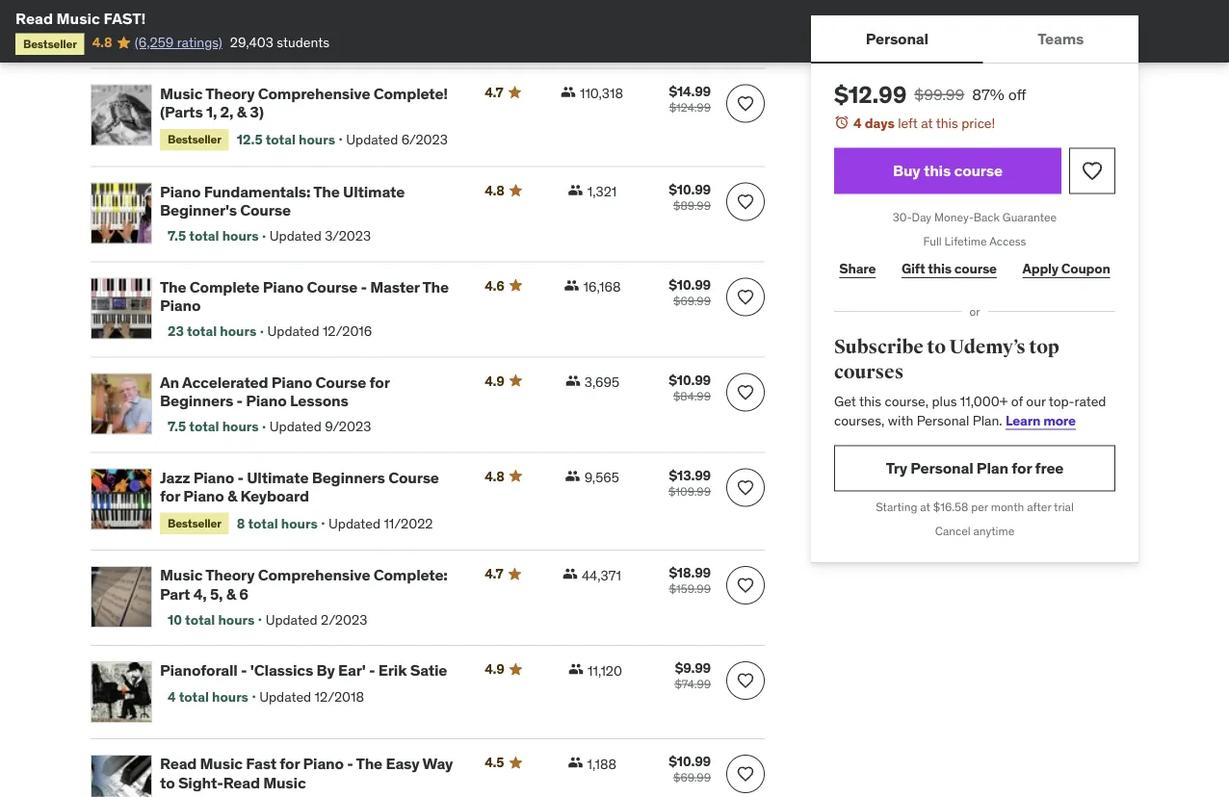 Task type: locate. For each thing, give the bounding box(es) containing it.
1 vertical spatial at
[[920, 500, 931, 515]]

total right 23
[[187, 323, 217, 340]]

$69.99 up the $10.99 $84.99
[[673, 293, 711, 308]]

1 vertical spatial ultimate
[[247, 468, 309, 487]]

11,120
[[588, 662, 622, 680]]

- left the 'classics
[[241, 661, 247, 681]]

course
[[240, 200, 291, 220], [307, 277, 358, 297], [316, 372, 366, 392], [388, 468, 439, 487]]

music left '1,'
[[160, 83, 203, 103]]

gift this course link
[[897, 250, 1002, 288]]

comprehensive inside music theory comprehensive complete: part 4, 5, & 6
[[258, 566, 370, 585]]

personal down plus
[[917, 412, 969, 429]]

the inside piano fundamentals: the ultimate beginner's course
[[313, 181, 340, 201]]

0 vertical spatial 4.7
[[485, 83, 503, 101]]

total for updated 11/2022
[[248, 515, 278, 532]]

1 vertical spatial 4
[[168, 689, 176, 706]]

4 right alarm icon
[[854, 114, 862, 132]]

$10.99 for piano fundamentals: the ultimate beginner's course
[[669, 181, 711, 198]]

0 horizontal spatial ultimate
[[247, 468, 309, 487]]

29,403
[[230, 34, 273, 51]]

the up updated 3/2023
[[313, 181, 340, 201]]

jazz piano - ultimate beginners course for piano & keyboard
[[160, 468, 439, 506]]

1 vertical spatial to
[[160, 773, 175, 793]]

course down the lifetime
[[955, 260, 997, 277]]

xsmall image for pianoforall - 'classics by ear' - erik satie
[[569, 662, 584, 677]]

1 theory from the top
[[205, 83, 255, 103]]

jazz
[[160, 468, 190, 487]]

$10.99 $69.99
[[669, 276, 711, 308], [669, 753, 711, 786]]

course up 11/2022
[[388, 468, 439, 487]]

$10.99 for an accelerated piano course for beginners - piano lessons
[[669, 371, 711, 389]]

beginners inside "an accelerated piano course for beginners - piano lessons"
[[160, 391, 233, 410]]

0 vertical spatial 4.8
[[92, 34, 112, 51]]

$84.99
[[673, 389, 711, 404]]

12.5
[[237, 131, 263, 148]]

2 vertical spatial 4.8
[[485, 468, 505, 485]]

0 horizontal spatial read
[[15, 8, 53, 28]]

4.7 right complete!
[[485, 83, 503, 101]]

hours down 6 on the bottom left of page
[[218, 612, 255, 629]]

3/2023
[[325, 228, 371, 245]]

1 horizontal spatial ultimate
[[343, 181, 405, 201]]

3,695
[[585, 374, 620, 391]]

30-day money-back guarantee full lifetime access
[[893, 210, 1057, 249]]

xsmall image for music theory comprehensive complete: part 4, 5, & 6
[[563, 567, 578, 582]]

updated 2/2023
[[266, 612, 367, 629]]

$14.99
[[669, 82, 711, 100]]

2 7.5 from the top
[[168, 418, 186, 436]]

starting at $16.58 per month after trial cancel anytime
[[876, 500, 1074, 539]]

1 comprehensive from the top
[[258, 83, 370, 103]]

1 7.5 from the top
[[168, 228, 186, 245]]

2,
[[220, 102, 234, 122]]

xsmall image left 44,371
[[563, 567, 578, 582]]

at left $16.58
[[920, 500, 931, 515]]

- right an
[[237, 391, 243, 410]]

1 7.5 total hours from the top
[[168, 228, 259, 245]]

4 wishlist image from the top
[[736, 478, 755, 497]]

the
[[313, 181, 340, 201], [160, 277, 186, 297], [422, 277, 449, 297], [356, 754, 383, 774]]

2 $69.99 from the top
[[673, 771, 711, 786]]

beginners down the 9/2023
[[312, 468, 385, 487]]

access
[[990, 234, 1027, 249]]

course for gift this course
[[955, 260, 997, 277]]

apply coupon button
[[1018, 250, 1116, 288]]

wishlist image for music theory comprehensive complete! (parts 1, 2, & 3)
[[736, 94, 755, 113]]

updated down music theory comprehensive complete: part 4, 5, & 6
[[266, 612, 318, 629]]

hours down accelerated
[[222, 418, 259, 436]]

hours for updated 2/2023
[[218, 612, 255, 629]]

1 vertical spatial course
[[955, 260, 997, 277]]

$89.99
[[673, 198, 711, 213]]

0 vertical spatial 4.9
[[485, 372, 505, 390]]

read
[[15, 8, 53, 28], [160, 754, 197, 774], [223, 773, 260, 793]]

piano up 23
[[160, 295, 201, 315]]

course up "back"
[[954, 161, 1003, 181]]

16,168
[[583, 278, 621, 296]]

updated
[[346, 131, 398, 148], [270, 228, 322, 245], [267, 323, 319, 340], [270, 418, 322, 436], [329, 515, 381, 532], [266, 612, 318, 629], [259, 689, 311, 706]]

ultimate up 8 total hours on the bottom
[[247, 468, 309, 487]]

piano up updated 9/2023 on the bottom left of the page
[[272, 372, 312, 392]]

1 vertical spatial &
[[227, 486, 237, 506]]

theory for 2,
[[205, 83, 255, 103]]

0 vertical spatial comprehensive
[[258, 83, 370, 103]]

comprehensive up updated 2/2023
[[258, 566, 370, 585]]

0 vertical spatial 7.5
[[168, 228, 186, 245]]

or
[[970, 304, 980, 319]]

ultimate up 3/2023
[[343, 181, 405, 201]]

$10.99 down $124.99
[[669, 181, 711, 198]]

xsmall image left '1,188'
[[568, 755, 583, 771]]

read for read music fast!
[[15, 8, 53, 28]]

theory up 10 total hours
[[205, 566, 255, 585]]

updated for fundamentals:
[[270, 228, 322, 245]]

comprehensive inside 'music theory comprehensive complete! (parts 1, 2, & 3)'
[[258, 83, 370, 103]]

at
[[921, 114, 933, 132], [920, 500, 931, 515]]

4.9 right satie
[[485, 661, 505, 678]]

this right gift
[[928, 260, 952, 277]]

apply coupon
[[1023, 260, 1111, 277]]

ultimate inside piano fundamentals: the ultimate beginner's course
[[343, 181, 405, 201]]

(parts
[[160, 102, 203, 122]]

personal
[[866, 28, 929, 48], [917, 412, 969, 429], [911, 458, 974, 478]]

personal inside button
[[866, 28, 929, 48]]

total right 10
[[185, 612, 215, 629]]

read music fast for piano - the easy way to sight-read music link
[[160, 754, 462, 793]]

0 vertical spatial &
[[237, 102, 246, 122]]

theory for 5,
[[205, 566, 255, 585]]

3 $10.99 from the top
[[669, 371, 711, 389]]

updated down piano fundamentals: the ultimate beginner's course
[[270, 228, 322, 245]]

xsmall image
[[565, 469, 581, 484], [563, 567, 578, 582], [569, 662, 584, 677], [568, 755, 583, 771]]

beginners
[[160, 391, 233, 410], [312, 468, 385, 487]]

theory up 12.5 in the left top of the page
[[205, 83, 255, 103]]

7.5 total hours down accelerated
[[168, 418, 259, 436]]

total
[[260, 33, 290, 50], [266, 131, 296, 148], [189, 228, 219, 245], [187, 323, 217, 340], [189, 418, 219, 436], [248, 515, 278, 532], [185, 612, 215, 629], [179, 689, 209, 706]]

2 4.9 from the top
[[485, 661, 505, 678]]

this inside 'get this course, plus 11,000+ of our top-rated courses, with personal plan.'
[[859, 393, 882, 410]]

$10.99 down $74.99
[[669, 753, 711, 771]]

updated left 11/2022
[[329, 515, 381, 532]]

for
[[370, 372, 390, 392], [1012, 458, 1032, 478], [160, 486, 180, 506], [280, 754, 300, 774]]

trial
[[1054, 500, 1074, 515]]

1 horizontal spatial to
[[927, 336, 946, 359]]

xsmall image left 11,120
[[569, 662, 584, 677]]

0 vertical spatial ultimate
[[343, 181, 405, 201]]

1 $10.99 $69.99 from the top
[[669, 276, 711, 308]]

personal up the $12.99
[[866, 28, 929, 48]]

hours for updated 12/2016
[[220, 323, 257, 340]]

total for updated 6/2023
[[266, 131, 296, 148]]

3 wishlist image from the top
[[736, 287, 755, 307]]

& inside music theory comprehensive complete: part 4, 5, & 6
[[226, 584, 236, 604]]

wishlist image for the complete piano course - master the piano
[[736, 287, 755, 307]]

4.9
[[485, 372, 505, 390], [485, 661, 505, 678]]

total for updated 3/2023
[[189, 228, 219, 245]]

7.5
[[168, 228, 186, 245], [168, 418, 186, 436]]

- left easy in the left of the page
[[347, 754, 353, 774]]

music
[[56, 8, 100, 28], [160, 83, 203, 103], [160, 566, 203, 585], [200, 754, 243, 774], [263, 773, 306, 793]]

1 wishlist image from the top
[[736, 94, 755, 113]]

hours down jazz piano - ultimate beginners course for piano & keyboard
[[281, 515, 318, 532]]

- left master
[[361, 277, 367, 297]]

0 vertical spatial 4
[[854, 114, 862, 132]]

& for 6
[[226, 584, 236, 604]]

hours right 29,403
[[293, 33, 329, 50]]

alarm image
[[834, 115, 850, 130]]

bestseller down read music fast!
[[23, 36, 77, 51]]

at right left
[[921, 114, 933, 132]]

course inside "link"
[[955, 260, 997, 277]]

1 vertical spatial theory
[[205, 566, 255, 585]]

updated 12/2018
[[259, 689, 364, 706]]

4 for 4 total hours
[[168, 689, 176, 706]]

4
[[854, 114, 862, 132], [168, 689, 176, 706]]

1 vertical spatial 7.5 total hours
[[168, 418, 259, 436]]

1 4.9 from the top
[[485, 372, 505, 390]]

$10.99 $69.99 down $74.99
[[669, 753, 711, 786]]

2 theory from the top
[[205, 566, 255, 585]]

the complete piano course - master the piano link
[[160, 277, 462, 315]]

piano inside piano fundamentals: the ultimate beginner's course
[[160, 181, 201, 201]]

beginners down 23 total hours
[[160, 391, 233, 410]]

1,321
[[587, 183, 617, 200]]

4.8 for jazz piano - ultimate beginners course for piano & keyboard
[[485, 468, 505, 485]]

xsmall image left '3,695'
[[565, 373, 581, 389]]

- inside "an accelerated piano course for beginners - piano lessons"
[[237, 391, 243, 410]]

4 days left at this price!
[[854, 114, 996, 132]]

7.5 down an
[[168, 418, 186, 436]]

$10.99 $69.99 down $89.99
[[669, 276, 711, 308]]

xsmall image left 16,168
[[564, 278, 580, 293]]

0 vertical spatial $10.99 $69.99
[[669, 276, 711, 308]]

& inside 'music theory comprehensive complete! (parts 1, 2, & 3)'
[[237, 102, 246, 122]]

1 vertical spatial 4.9
[[485, 661, 505, 678]]

full
[[924, 234, 942, 249]]

- inside jazz piano - ultimate beginners course for piano & keyboard
[[237, 468, 244, 487]]

coupon
[[1062, 260, 1111, 277]]

0 horizontal spatial to
[[160, 773, 175, 793]]

this for get
[[859, 393, 882, 410]]

wishlist image
[[1081, 160, 1104, 183], [736, 383, 755, 402], [736, 576, 755, 596], [736, 765, 755, 784]]

1 vertical spatial $69.99
[[673, 771, 711, 786]]

xsmall image for piano fundamentals: the ultimate beginner's course
[[568, 182, 584, 198]]

$10.99 down $89.99
[[669, 276, 711, 293]]

7.5 total hours for course
[[168, 228, 259, 245]]

0 vertical spatial beginners
[[160, 391, 233, 410]]

updated for theory
[[266, 612, 318, 629]]

1 horizontal spatial read
[[160, 754, 197, 774]]

$124.99
[[669, 100, 711, 115]]

way
[[422, 754, 453, 774]]

comprehensive
[[258, 83, 370, 103], [258, 566, 370, 585]]

try personal plan for free
[[886, 458, 1064, 478]]

music left fast!
[[56, 8, 100, 28]]

hours down the fundamentals:
[[222, 228, 259, 245]]

$13.99 $109.99
[[669, 467, 711, 499]]

the left easy in the left of the page
[[356, 754, 383, 774]]

piano left the fundamentals:
[[160, 181, 201, 201]]

4.7 right complete:
[[485, 566, 503, 583]]

this inside buy this course button
[[924, 161, 951, 181]]

music right sight-
[[263, 773, 306, 793]]

theory inside music theory comprehensive complete: part 4, 5, & 6
[[205, 566, 255, 585]]

0 vertical spatial to
[[927, 336, 946, 359]]

-
[[361, 277, 367, 297], [237, 391, 243, 410], [237, 468, 244, 487], [241, 661, 247, 681], [369, 661, 375, 681], [347, 754, 353, 774]]

lessons
[[290, 391, 348, 410]]

23 total hours
[[168, 323, 257, 340]]

anytime
[[974, 524, 1015, 539]]

of
[[1011, 393, 1023, 410]]

1 $10.99 from the top
[[669, 181, 711, 198]]

course up updated 3/2023
[[240, 200, 291, 220]]

total down accelerated
[[189, 418, 219, 436]]

hours down music theory comprehensive complete! (parts 1, 2, & 3) link at the top of page
[[299, 131, 335, 148]]

to left sight-
[[160, 773, 175, 793]]

to left udemy's
[[927, 336, 946, 359]]

theory
[[205, 83, 255, 103], [205, 566, 255, 585]]

- right ear'
[[369, 661, 375, 681]]

$18.99 $159.99
[[669, 565, 711, 597]]

11/2022
[[384, 515, 433, 532]]

comprehensive down students on the top left of page
[[258, 83, 370, 103]]

this inside gift this course "link"
[[928, 260, 952, 277]]

2 $10.99 $69.99 from the top
[[669, 753, 711, 786]]

sight-
[[178, 773, 223, 793]]

personal up $16.58
[[911, 458, 974, 478]]

1 vertical spatial $10.99 $69.99
[[669, 753, 711, 786]]

1 vertical spatial personal
[[917, 412, 969, 429]]

piano
[[160, 181, 201, 201], [263, 277, 304, 297], [160, 295, 201, 315], [272, 372, 312, 392], [246, 391, 287, 410], [193, 468, 234, 487], [183, 486, 224, 506], [303, 754, 344, 774]]

course inside button
[[954, 161, 1003, 181]]

$69.99 right '1,188'
[[673, 771, 711, 786]]

read music fast!
[[15, 8, 146, 28]]

updated down the lessons
[[270, 418, 322, 436]]

1 vertical spatial 4.7
[[485, 566, 503, 583]]

this up courses,
[[859, 393, 882, 410]]

pianoforall - 'classics by ear' - erik satie link
[[160, 661, 462, 681]]

gift
[[902, 260, 925, 277]]

1 $69.99 from the top
[[673, 293, 711, 308]]

& up the 8
[[227, 486, 237, 506]]

2 comprehensive from the top
[[258, 566, 370, 585]]

off
[[1008, 84, 1027, 104]]

1 4.7 from the top
[[485, 83, 503, 101]]

ultimate for the
[[343, 181, 405, 201]]

piano left the lessons
[[246, 391, 287, 410]]

1 course from the top
[[954, 161, 1003, 181]]

9,565
[[585, 469, 619, 486]]

xsmall image left 9,565
[[565, 469, 581, 484]]

1 vertical spatial 7.5
[[168, 418, 186, 436]]

easy
[[386, 754, 419, 774]]

day
[[912, 210, 932, 225]]

xsmall image left "110,318" at the top
[[561, 84, 576, 100]]

plan.
[[973, 412, 1003, 429]]

7.5 down beginner's
[[168, 228, 186, 245]]

$10.99 for the complete piano course - master the piano
[[669, 276, 711, 293]]

this right buy
[[924, 161, 951, 181]]

piano right the jazz on the bottom of page
[[193, 468, 234, 487]]

12/2018
[[315, 689, 364, 706]]

piano right fast
[[303, 754, 344, 774]]

& for 3)
[[237, 102, 246, 122]]

xsmall image
[[561, 84, 576, 100], [568, 182, 584, 198], [564, 278, 580, 293], [565, 373, 581, 389]]

total right the 8
[[248, 515, 278, 532]]

total right 12.5 in the left top of the page
[[266, 131, 296, 148]]

$16.58
[[933, 500, 969, 515]]

courses,
[[834, 412, 885, 429]]

0 vertical spatial theory
[[205, 83, 255, 103]]

4 down pianoforall
[[168, 689, 176, 706]]

2 course from the top
[[955, 260, 997, 277]]

0 vertical spatial course
[[954, 161, 1003, 181]]

music inside 'music theory comprehensive complete! (parts 1, 2, & 3)'
[[160, 83, 203, 103]]

music left 5,
[[160, 566, 203, 585]]

total for updated 12/2018
[[179, 689, 209, 706]]

days
[[865, 114, 895, 132]]

1 vertical spatial 4.8
[[485, 181, 505, 199]]

udemy's
[[949, 336, 1026, 359]]

xsmall image left 1,321
[[568, 182, 584, 198]]

xsmall image for music theory comprehensive complete! (parts 1, 2, & 3)
[[561, 84, 576, 100]]

course inside the complete piano course - master the piano
[[307, 277, 358, 297]]

& left 6 on the bottom left of page
[[226, 584, 236, 604]]

4.9 down 4.6
[[485, 372, 505, 390]]

1 horizontal spatial 4
[[854, 114, 862, 132]]

money-
[[935, 210, 974, 225]]

course for buy this course
[[954, 161, 1003, 181]]

2 7.5 total hours from the top
[[168, 418, 259, 436]]

course,
[[885, 393, 929, 410]]

course inside "an accelerated piano course for beginners - piano lessons"
[[316, 372, 366, 392]]

$10.99
[[669, 181, 711, 198], [669, 276, 711, 293], [669, 371, 711, 389], [669, 753, 711, 771]]

2 wishlist image from the top
[[736, 192, 755, 211]]

7.5 total hours down beginner's
[[168, 228, 259, 245]]

0 vertical spatial 7.5 total hours
[[168, 228, 259, 245]]

updated down the complete piano course - master the piano
[[267, 323, 319, 340]]

2 vertical spatial &
[[226, 584, 236, 604]]

0 horizontal spatial 4
[[168, 689, 176, 706]]

updated down the 'classics
[[259, 689, 311, 706]]

$13.99
[[669, 467, 711, 484]]

$69.99 for 16,168
[[673, 293, 711, 308]]

'classics
[[250, 661, 313, 681]]

2 $10.99 from the top
[[669, 276, 711, 293]]

complete!
[[374, 83, 448, 103]]

hours down complete at left top
[[220, 323, 257, 340]]

$10.99 right '3,695'
[[669, 371, 711, 389]]

(6,259
[[135, 34, 174, 51]]

5 wishlist image from the top
[[736, 672, 755, 691]]

hours for updated 6/2023
[[299, 131, 335, 148]]

2 4.7 from the top
[[485, 566, 503, 583]]

1 vertical spatial comprehensive
[[258, 566, 370, 585]]

0 vertical spatial personal
[[866, 28, 929, 48]]

wishlist image
[[736, 94, 755, 113], [736, 192, 755, 211], [736, 287, 755, 307], [736, 478, 755, 497], [736, 672, 755, 691]]

total down beginner's
[[189, 228, 219, 245]]

theory inside 'music theory comprehensive complete! (parts 1, 2, & 3)'
[[205, 83, 255, 103]]

total down pianoforall
[[179, 689, 209, 706]]

more
[[1044, 412, 1076, 429]]

ear'
[[338, 661, 366, 681]]

ultimate for -
[[247, 468, 309, 487]]

ultimate inside jazz piano - ultimate beginners course for piano & keyboard
[[247, 468, 309, 487]]

bestseller left 9.5
[[168, 34, 221, 49]]

tab list
[[811, 15, 1139, 64]]

hours down pianoforall
[[212, 689, 249, 706]]

piano left keyboard
[[183, 486, 224, 506]]

the up 23
[[160, 277, 186, 297]]

the inside read music fast for piano - the easy way to sight-read music
[[356, 754, 383, 774]]

$10.99 $89.99
[[669, 181, 711, 213]]

1 horizontal spatial beginners
[[312, 468, 385, 487]]

1 vertical spatial beginners
[[312, 468, 385, 487]]

&
[[237, 102, 246, 122], [227, 486, 237, 506], [226, 584, 236, 604]]

- up the 8
[[237, 468, 244, 487]]

personal button
[[811, 15, 983, 62]]

0 vertical spatial $69.99
[[673, 293, 711, 308]]

0 horizontal spatial beginners
[[160, 391, 233, 410]]



Task type: describe. For each thing, give the bounding box(es) containing it.
total for updated 9/2023
[[189, 418, 219, 436]]

price!
[[962, 114, 996, 132]]

hours for updated 9/2023
[[222, 418, 259, 436]]

pianoforall - 'classics by ear' - erik satie
[[160, 661, 447, 681]]

& inside jazz piano - ultimate beginners course for piano & keyboard
[[227, 486, 237, 506]]

erik
[[378, 661, 407, 681]]

read music fast for piano - the easy way to sight-read music
[[160, 754, 453, 793]]

rated
[[1075, 393, 1106, 410]]

music theory comprehensive complete! (parts 1, 2, & 3)
[[160, 83, 448, 122]]

7.5 for an accelerated piano course for beginners - piano lessons
[[168, 418, 186, 436]]

this for gift
[[928, 260, 952, 277]]

the right master
[[422, 277, 449, 297]]

updated 6/2023
[[346, 131, 448, 148]]

share button
[[834, 250, 881, 288]]

xsmall image for an accelerated piano course for beginners - piano lessons
[[565, 373, 581, 389]]

$99.99
[[915, 84, 965, 104]]

subscribe
[[834, 336, 924, 359]]

accelerated
[[182, 372, 268, 392]]

4 total hours
[[168, 689, 249, 706]]

personal inside 'get this course, plus 11,000+ of our top-rated courses, with personal plan.'
[[917, 412, 969, 429]]

87%
[[972, 84, 1005, 104]]

6
[[239, 584, 249, 604]]

comprehensive for 6
[[258, 566, 370, 585]]

total for updated 2/2023
[[185, 612, 215, 629]]

this down $99.99
[[936, 114, 958, 132]]

wishlist image for pianoforall - 'classics by ear' - erik satie
[[736, 672, 755, 691]]

tab list containing personal
[[811, 15, 1139, 64]]

beginner's
[[160, 200, 237, 220]]

9/2023
[[325, 418, 371, 436]]

fundamentals:
[[204, 181, 311, 201]]

7.5 total hours for beginners
[[168, 418, 259, 436]]

total for updated 12/2016
[[187, 323, 217, 340]]

30-
[[893, 210, 912, 225]]

to inside the subscribe to udemy's top courses
[[927, 336, 946, 359]]

updated 11/2022
[[329, 515, 433, 532]]

- inside the complete piano course - master the piano
[[361, 277, 367, 297]]

12/2016
[[323, 323, 372, 340]]

fast
[[246, 754, 276, 774]]

after
[[1027, 500, 1052, 515]]

jazz piano - ultimate beginners course for piano & keyboard link
[[160, 468, 462, 506]]

total right 9.5
[[260, 33, 290, 50]]

music left fast
[[200, 754, 243, 774]]

courses
[[834, 360, 904, 384]]

read for read music fast for piano - the easy way to sight-read music
[[160, 754, 197, 774]]

course inside jazz piano - ultimate beginners course for piano & keyboard
[[388, 468, 439, 487]]

7.5 for piano fundamentals: the ultimate beginner's course
[[168, 228, 186, 245]]

4.9 for an accelerated piano course for beginners - piano lessons
[[485, 372, 505, 390]]

piano fundamentals: the ultimate beginner's course
[[160, 181, 405, 220]]

hours for updated 12/2018
[[212, 689, 249, 706]]

wishlist image for 44,371
[[736, 576, 755, 596]]

$10.99 $69.99 for 16,168
[[669, 276, 711, 308]]

subscribe to udemy's top courses
[[834, 336, 1060, 384]]

pianoforall
[[160, 661, 238, 681]]

course inside piano fundamentals: the ultimate beginner's course
[[240, 200, 291, 220]]

2/2023
[[321, 612, 367, 629]]

an
[[160, 372, 179, 392]]

master
[[370, 277, 420, 297]]

learn more link
[[1006, 412, 1076, 429]]

learn more
[[1006, 412, 1076, 429]]

wishlist image for piano fundamentals: the ultimate beginner's course
[[736, 192, 755, 211]]

8 total hours
[[237, 515, 318, 532]]

8
[[237, 515, 245, 532]]

bestseller down '(parts'
[[168, 132, 221, 147]]

$10.99 $84.99
[[669, 371, 711, 404]]

top
[[1029, 336, 1060, 359]]

4.8 for piano fundamentals: the ultimate beginner's course
[[485, 181, 505, 199]]

110,318
[[580, 85, 623, 102]]

$69.99 for 1,188
[[673, 771, 711, 786]]

left
[[898, 114, 918, 132]]

xsmall image for jazz piano - ultimate beginners course for piano & keyboard
[[565, 469, 581, 484]]

ratings)
[[177, 34, 222, 51]]

4,
[[193, 584, 207, 604]]

wishlist image for jazz piano - ultimate beginners course for piano & keyboard
[[736, 478, 755, 497]]

piano up updated 12/2016
[[263, 277, 304, 297]]

4 $10.99 from the top
[[669, 753, 711, 771]]

$9.99
[[675, 660, 711, 677]]

buy this course
[[893, 161, 1003, 181]]

piano fundamentals: the ultimate beginner's course link
[[160, 181, 462, 220]]

for inside "an accelerated piano course for beginners - piano lessons"
[[370, 372, 390, 392]]

updated left 6/2023
[[346, 131, 398, 148]]

guarantee
[[1003, 210, 1057, 225]]

for inside jazz piano - ultimate beginners course for piano & keyboard
[[160, 486, 180, 506]]

piano inside read music fast for piano - the easy way to sight-read music
[[303, 754, 344, 774]]

top-
[[1049, 393, 1075, 410]]

music theory comprehensive complete! (parts 1, 2, & 3) link
[[160, 83, 462, 122]]

xsmall image for the complete piano course - master the piano
[[564, 278, 580, 293]]

wishlist image for 3,695
[[736, 383, 755, 402]]

1,188
[[587, 756, 617, 773]]

2 horizontal spatial read
[[223, 773, 260, 793]]

updated for -
[[259, 689, 311, 706]]

an accelerated piano course for beginners - piano lessons link
[[160, 372, 462, 410]]

1,
[[206, 102, 217, 122]]

4.5
[[485, 754, 504, 772]]

$74.99
[[675, 677, 711, 692]]

with
[[888, 412, 914, 429]]

29,403 students
[[230, 34, 330, 51]]

this for buy
[[924, 161, 951, 181]]

0 vertical spatial at
[[921, 114, 933, 132]]

4.6
[[485, 277, 505, 294]]

our
[[1026, 393, 1046, 410]]

- inside read music fast for piano - the easy way to sight-read music
[[347, 754, 353, 774]]

4.7 for music theory comprehensive complete: part 4, 5, & 6
[[485, 566, 503, 583]]

lifetime
[[945, 234, 987, 249]]

teams
[[1038, 28, 1084, 48]]

to inside read music fast for piano - the easy way to sight-read music
[[160, 773, 175, 793]]

comprehensive for 3)
[[258, 83, 370, 103]]

an accelerated piano course for beginners - piano lessons
[[160, 372, 390, 410]]

per
[[971, 500, 988, 515]]

44,371
[[582, 567, 621, 584]]

apply
[[1023, 260, 1059, 277]]

month
[[991, 500, 1024, 515]]

get this course, plus 11,000+ of our top-rated courses, with personal plan.
[[834, 393, 1106, 429]]

10 total hours
[[168, 612, 255, 629]]

hours for updated 3/2023
[[222, 228, 259, 245]]

complete
[[190, 277, 260, 297]]

complete:
[[374, 566, 448, 585]]

music inside music theory comprehensive complete: part 4, 5, & 6
[[160, 566, 203, 585]]

$10.99 $69.99 for 1,188
[[669, 753, 711, 786]]

beginners inside jazz piano - ultimate beginners course for piano & keyboard
[[312, 468, 385, 487]]

try personal plan for free link
[[834, 446, 1116, 492]]

4.9 for pianoforall - 'classics by ear' - erik satie
[[485, 661, 505, 678]]

hours for updated 11/2022
[[281, 515, 318, 532]]

wishlist image for 1,188
[[736, 765, 755, 784]]

at inside starting at $16.58 per month after trial cancel anytime
[[920, 500, 931, 515]]

updated 3/2023
[[270, 228, 371, 245]]

$159.99
[[669, 582, 711, 597]]

updated for complete
[[267, 323, 319, 340]]

$12.99 $99.99 87% off
[[834, 80, 1027, 109]]

4.7 for music theory comprehensive complete! (parts 1, 2, & 3)
[[485, 83, 503, 101]]

bestseller left the 8
[[168, 516, 221, 531]]

learn
[[1006, 412, 1041, 429]]

$18.99
[[669, 565, 711, 582]]

2 vertical spatial personal
[[911, 458, 974, 478]]

buy
[[893, 161, 921, 181]]

for inside read music fast for piano - the easy way to sight-read music
[[280, 754, 300, 774]]

students
[[277, 34, 330, 51]]

starting
[[876, 500, 918, 515]]

3)
[[250, 102, 264, 122]]

6/2023
[[401, 131, 448, 148]]

9.5
[[237, 33, 257, 50]]

4 for 4 days left at this price!
[[854, 114, 862, 132]]

updated for accelerated
[[270, 418, 322, 436]]



Task type: vqa. For each thing, say whether or not it's contained in the screenshot.
7.5 to the top
yes



